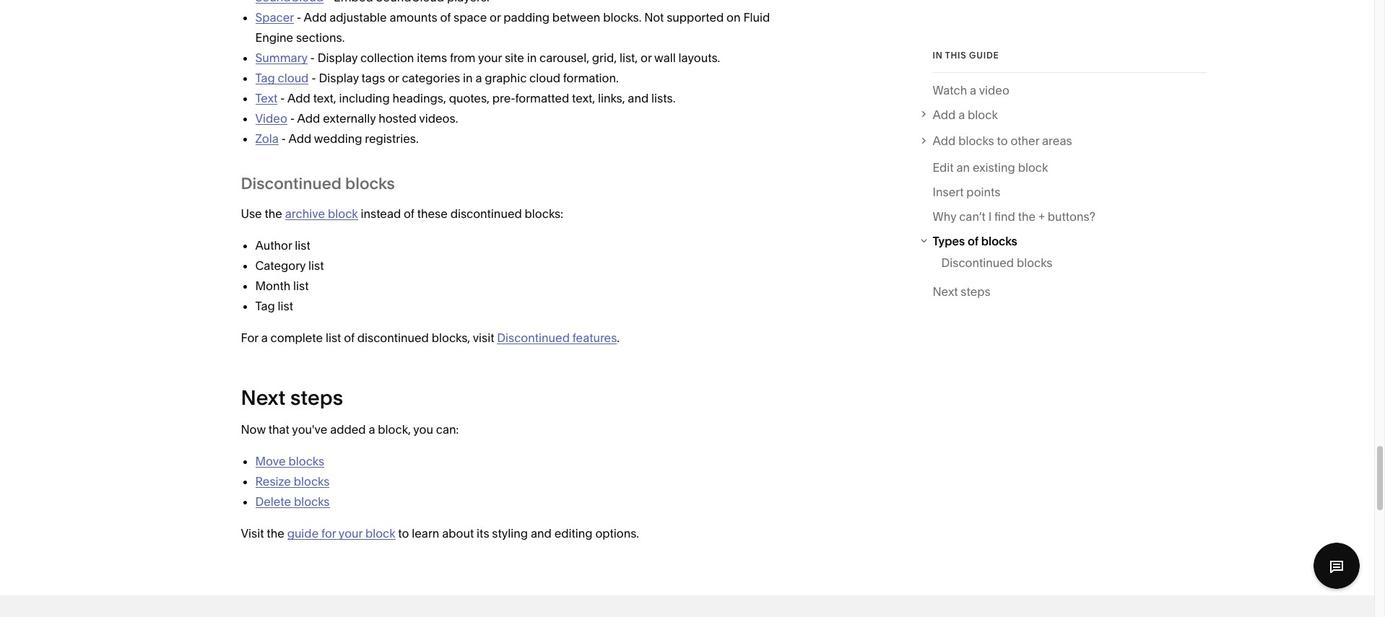 Task type: vqa. For each thing, say whether or not it's contained in the screenshot.


Task type: locate. For each thing, give the bounding box(es) containing it.
next steps down the discontinued blocks link
[[933, 285, 991, 299]]

0 horizontal spatial guide
[[287, 527, 319, 541]]

a
[[476, 71, 482, 86], [970, 83, 977, 97], [959, 108, 965, 122], [261, 331, 268, 346], [369, 423, 375, 437]]

and
[[628, 91, 649, 106], [531, 527, 552, 541]]

visit
[[473, 331, 494, 346]]

block right archive
[[328, 207, 358, 221]]

to
[[997, 134, 1008, 148], [398, 527, 409, 541]]

0 vertical spatial discontinued blocks
[[241, 174, 395, 194]]

add
[[304, 10, 327, 25], [287, 91, 310, 106], [933, 108, 956, 122], [297, 112, 320, 126], [289, 132, 312, 146], [933, 134, 956, 148]]

1 text, from the left
[[313, 91, 336, 106]]

2 horizontal spatial discontinued
[[942, 256, 1014, 270]]

1 horizontal spatial to
[[997, 134, 1008, 148]]

a left video
[[970, 83, 977, 97]]

0 horizontal spatial or
[[388, 71, 399, 86]]

2 vertical spatial discontinued
[[497, 331, 570, 346]]

1 vertical spatial your
[[339, 527, 363, 541]]

or right list,
[[641, 51, 652, 65]]

tag up text 'link' at left top
[[255, 71, 275, 86]]

now
[[241, 423, 266, 437]]

0 horizontal spatial text,
[[313, 91, 336, 106]]

and right styling
[[531, 527, 552, 541]]

types of blocks
[[933, 234, 1018, 248]]

1 horizontal spatial next
[[933, 285, 958, 299]]

1 horizontal spatial your
[[478, 51, 502, 65]]

supported
[[667, 10, 724, 25]]

discontinued blocks down types of blocks
[[942, 256, 1053, 270]]

0 horizontal spatial discontinued
[[241, 174, 342, 194]]

author list category list month list tag list
[[255, 239, 324, 314]]

guide for this
[[969, 50, 999, 61]]

1 vertical spatial and
[[531, 527, 552, 541]]

0 horizontal spatial in
[[463, 71, 473, 86]]

the for visit the guide for your block to learn about its styling and editing options.
[[267, 527, 284, 541]]

0 vertical spatial in
[[527, 51, 537, 65]]

blocks up resize blocks link
[[289, 455, 324, 469]]

video link
[[255, 112, 287, 126]]

add inside - add adjustable amounts of space or padding between blocks. not supported on fluid engine sections.
[[304, 10, 327, 25]]

visit
[[241, 527, 264, 541]]

1 horizontal spatial text,
[[572, 91, 595, 106]]

of left these
[[404, 207, 415, 221]]

and inside summary - display collection items from your site in carousel, grid, list, or wall layouts. tag cloud - display tags or categories in a graphic cloud formation. text - add text, including headings, quotes, pre-formatted text, links, and lists. video - add externally hosted videos. zola - add wedding registries.
[[628, 91, 649, 106]]

externally
[[323, 112, 376, 126]]

display up including
[[319, 71, 359, 86]]

1 horizontal spatial and
[[628, 91, 649, 106]]

or right "tags"
[[388, 71, 399, 86]]

1 cloud from the left
[[278, 71, 309, 86]]

1 horizontal spatial steps
[[961, 285, 991, 299]]

watch
[[933, 83, 967, 97]]

discontinued
[[450, 207, 522, 221], [357, 331, 429, 346]]

cloud down "summary"
[[278, 71, 309, 86]]

your right for
[[339, 527, 363, 541]]

- inside - add adjustable amounts of space or padding between blocks. not supported on fluid engine sections.
[[297, 10, 301, 25]]

for
[[241, 331, 259, 346]]

1 vertical spatial guide
[[287, 527, 319, 541]]

you've
[[292, 423, 327, 437]]

1 vertical spatial in
[[463, 71, 473, 86]]

0 horizontal spatial next
[[241, 386, 286, 411]]

list
[[295, 239, 310, 253], [309, 259, 324, 273], [293, 279, 309, 294], [278, 299, 293, 314], [326, 331, 341, 346]]

1 tag from the top
[[255, 71, 275, 86]]

blocks:
[[525, 207, 563, 221]]

edit an existing block link
[[933, 157, 1048, 182]]

to inside dropdown button
[[997, 134, 1008, 148]]

discontinued up archive
[[241, 174, 342, 194]]

to left other
[[997, 134, 1008, 148]]

discontinued right visit
[[497, 331, 570, 346]]

or inside - add adjustable amounts of space or padding between blocks. not supported on fluid engine sections.
[[490, 10, 501, 25]]

a for for a complete list of discontinued blocks, visit discontinued features .
[[261, 331, 268, 346]]

month
[[255, 279, 291, 294]]

0 vertical spatial next steps
[[933, 285, 991, 299]]

steps up you've
[[290, 386, 343, 411]]

0 horizontal spatial cloud
[[278, 71, 309, 86]]

in up quotes,
[[463, 71, 473, 86]]

a inside summary - display collection items from your site in carousel, grid, list, or wall layouts. tag cloud - display tags or categories in a graphic cloud formation. text - add text, including headings, quotes, pre-formatted text, links, and lists. video - add externally hosted videos. zola - add wedding registries.
[[476, 71, 482, 86]]

about
[[442, 527, 474, 541]]

add up edit
[[933, 134, 956, 148]]

next up now in the bottom of the page
[[241, 386, 286, 411]]

1 horizontal spatial discontinued
[[450, 207, 522, 221]]

2 horizontal spatial or
[[641, 51, 652, 65]]

discontinued down types of blocks
[[942, 256, 1014, 270]]

a inside dropdown button
[[959, 108, 965, 122]]

site
[[505, 51, 524, 65]]

videos.
[[419, 112, 458, 126]]

add up sections.
[[304, 10, 327, 25]]

1 vertical spatial to
[[398, 527, 409, 541]]

- down sections.
[[310, 51, 315, 65]]

add a block link
[[933, 105, 1207, 125]]

you
[[413, 423, 433, 437]]

or right space
[[490, 10, 501, 25]]

graphic
[[485, 71, 527, 86]]

1 vertical spatial or
[[641, 51, 652, 65]]

tag inside summary - display collection items from your site in carousel, grid, list, or wall layouts. tag cloud - display tags or categories in a graphic cloud formation. text - add text, including headings, quotes, pre-formatted text, links, and lists. video - add externally hosted videos. zola - add wedding registries.
[[255, 71, 275, 86]]

next
[[933, 285, 958, 299], [241, 386, 286, 411]]

1 horizontal spatial guide
[[969, 50, 999, 61]]

1 vertical spatial discontinued blocks
[[942, 256, 1053, 270]]

discontinued blocks up "archive block" link
[[241, 174, 395, 194]]

0 vertical spatial next
[[933, 285, 958, 299]]

of inside - add adjustable amounts of space or padding between blocks. not supported on fluid engine sections.
[[440, 10, 451, 25]]

in
[[527, 51, 537, 65], [463, 71, 473, 86]]

0 vertical spatial guide
[[969, 50, 999, 61]]

blocks,
[[432, 331, 470, 346]]

1 horizontal spatial discontinued
[[497, 331, 570, 346]]

1 horizontal spatial or
[[490, 10, 501, 25]]

not
[[645, 10, 664, 25]]

adjustable
[[330, 10, 387, 25]]

a up quotes,
[[476, 71, 482, 86]]

0 vertical spatial steps
[[961, 285, 991, 299]]

next down types
[[933, 285, 958, 299]]

and left lists.
[[628, 91, 649, 106]]

text, down formation.
[[572, 91, 595, 106]]

0 horizontal spatial steps
[[290, 386, 343, 411]]

other
[[1011, 134, 1040, 148]]

next steps up the that
[[241, 386, 343, 411]]

0 vertical spatial or
[[490, 10, 501, 25]]

text
[[255, 91, 278, 106]]

of left space
[[440, 10, 451, 25]]

the right visit
[[267, 527, 284, 541]]

0 vertical spatial your
[[478, 51, 502, 65]]

features
[[573, 331, 617, 346]]

tag inside 'author list category list month list tag list'
[[255, 299, 275, 314]]

of
[[440, 10, 451, 25], [404, 207, 415, 221], [968, 234, 979, 248], [344, 331, 355, 346]]

add a block button
[[918, 105, 1207, 125]]

2 tag from the top
[[255, 299, 275, 314]]

1 horizontal spatial cloud
[[530, 71, 561, 86]]

in right site
[[527, 51, 537, 65]]

discontinued blocks link
[[942, 253, 1053, 278]]

2 vertical spatial or
[[388, 71, 399, 86]]

tag
[[255, 71, 275, 86], [255, 299, 275, 314]]

complete
[[271, 331, 323, 346]]

a for add a block
[[959, 108, 965, 122]]

.
[[617, 331, 620, 346]]

blocks.
[[603, 10, 642, 25]]

0 horizontal spatial next steps
[[241, 386, 343, 411]]

block down watch a video link
[[968, 108, 998, 122]]

steps down the discontinued blocks link
[[961, 285, 991, 299]]

1 vertical spatial tag
[[255, 299, 275, 314]]

wedding
[[314, 132, 362, 146]]

the for use the archive block instead of these discontinued blocks:
[[265, 207, 282, 221]]

display down sections.
[[318, 51, 358, 65]]

list right complete
[[326, 331, 341, 346]]

a for watch a video
[[970, 83, 977, 97]]

sections.
[[296, 31, 345, 45]]

0 horizontal spatial discontinued
[[357, 331, 429, 346]]

list down month
[[278, 299, 293, 314]]

- right spacer
[[297, 10, 301, 25]]

block
[[968, 108, 998, 122], [1018, 160, 1048, 175], [328, 207, 358, 221], [365, 527, 396, 541]]

hosted
[[379, 112, 417, 126]]

0 horizontal spatial discontinued blocks
[[241, 174, 395, 194]]

1 horizontal spatial next steps
[[933, 285, 991, 299]]

a left block,
[[369, 423, 375, 437]]

tag down month
[[255, 299, 275, 314]]

quotes,
[[449, 91, 490, 106]]

resize blocks link
[[255, 475, 330, 489]]

zola
[[255, 132, 279, 146]]

a right "for"
[[261, 331, 268, 346]]

guide left for
[[287, 527, 319, 541]]

insert
[[933, 185, 964, 199]]

guide for the
[[287, 527, 319, 541]]

discontinued right these
[[450, 207, 522, 221]]

1 vertical spatial discontinued
[[357, 331, 429, 346]]

summary link
[[255, 51, 308, 65]]

items
[[417, 51, 447, 65]]

0 vertical spatial and
[[628, 91, 649, 106]]

steps
[[961, 285, 991, 299], [290, 386, 343, 411]]

1 horizontal spatial discontinued blocks
[[942, 256, 1053, 270]]

cloud up formatted
[[530, 71, 561, 86]]

1 vertical spatial next steps
[[241, 386, 343, 411]]

0 horizontal spatial to
[[398, 527, 409, 541]]

- right tag cloud link
[[312, 71, 316, 86]]

0 vertical spatial tag
[[255, 71, 275, 86]]

discontinued left blocks,
[[357, 331, 429, 346]]

1 vertical spatial display
[[319, 71, 359, 86]]

text, up the externally
[[313, 91, 336, 106]]

1 vertical spatial discontinued
[[942, 256, 1014, 270]]

why can't i find the + buttons? link
[[933, 207, 1096, 231]]

space
[[454, 10, 487, 25]]

cloud
[[278, 71, 309, 86], [530, 71, 561, 86]]

your left site
[[478, 51, 502, 65]]

or
[[490, 10, 501, 25], [641, 51, 652, 65], [388, 71, 399, 86]]

move blocks resize blocks delete blocks
[[255, 455, 330, 510]]

block down other
[[1018, 160, 1048, 175]]

insert points
[[933, 185, 1001, 199]]

guide right this
[[969, 50, 999, 61]]

an
[[957, 160, 970, 175]]

to left learn
[[398, 527, 409, 541]]

the right use
[[265, 207, 282, 221]]

list,
[[620, 51, 638, 65]]

links,
[[598, 91, 625, 106]]

a down watch a video link
[[959, 108, 965, 122]]

0 vertical spatial to
[[997, 134, 1008, 148]]

of right types
[[968, 234, 979, 248]]



Task type: describe. For each thing, give the bounding box(es) containing it.
wall
[[654, 51, 676, 65]]

archive
[[285, 207, 325, 221]]

move blocks link
[[255, 455, 324, 469]]

points
[[967, 185, 1001, 199]]

blocks down types of blocks dropdown button
[[1017, 256, 1053, 270]]

from
[[450, 51, 476, 65]]

instead
[[361, 207, 401, 221]]

- right text
[[280, 91, 285, 106]]

0 vertical spatial discontinued
[[241, 174, 342, 194]]

watch a video
[[933, 83, 1010, 97]]

video
[[255, 112, 287, 126]]

grid,
[[592, 51, 617, 65]]

blocks down add a block
[[959, 134, 995, 148]]

summary
[[255, 51, 308, 65]]

- right 'video' link
[[290, 112, 295, 126]]

blocks up instead
[[345, 174, 395, 194]]

text link
[[255, 91, 278, 106]]

types of blocks link
[[933, 231, 1207, 251]]

watch a video link
[[933, 80, 1010, 105]]

0 vertical spatial discontinued
[[450, 207, 522, 221]]

archive block link
[[285, 207, 358, 221]]

1 horizontal spatial in
[[527, 51, 537, 65]]

i
[[989, 209, 992, 224]]

block,
[[378, 423, 411, 437]]

engine
[[255, 31, 293, 45]]

in this guide
[[933, 50, 999, 61]]

learn
[[412, 527, 440, 541]]

0 vertical spatial display
[[318, 51, 358, 65]]

edit an existing block
[[933, 160, 1048, 175]]

use the archive block instead of these discontinued blocks:
[[241, 207, 563, 221]]

can:
[[436, 423, 459, 437]]

1 vertical spatial steps
[[290, 386, 343, 411]]

formatted
[[515, 91, 569, 106]]

these
[[417, 207, 448, 221]]

buttons?
[[1048, 209, 1096, 224]]

visit the guide for your block to learn about its styling and editing options.
[[241, 527, 639, 541]]

padding
[[504, 10, 550, 25]]

add blocks to other areas button
[[918, 131, 1207, 151]]

insert points link
[[933, 182, 1001, 207]]

discontinued features link
[[497, 331, 617, 346]]

0 horizontal spatial your
[[339, 527, 363, 541]]

on
[[727, 10, 741, 25]]

for
[[322, 527, 336, 541]]

types
[[933, 234, 965, 248]]

carousel,
[[540, 51, 589, 65]]

tags
[[362, 71, 385, 86]]

for a complete list of discontinued blocks, visit discontinued features .
[[241, 331, 620, 346]]

0 horizontal spatial and
[[531, 527, 552, 541]]

summary - display collection items from your site in carousel, grid, list, or wall layouts. tag cloud - display tags or categories in a graphic cloud formation. text - add text, including headings, quotes, pre-formatted text, links, and lists. video - add externally hosted videos. zola - add wedding registries.
[[255, 51, 720, 146]]

list right author
[[295, 239, 310, 253]]

list right category
[[309, 259, 324, 273]]

can't
[[959, 209, 986, 224]]

- add adjustable amounts of space or padding between blocks. not supported on fluid engine sections.
[[255, 10, 770, 45]]

pre-
[[492, 91, 515, 106]]

find
[[995, 209, 1016, 224]]

2 cloud from the left
[[530, 71, 561, 86]]

styling
[[492, 527, 528, 541]]

spacer
[[255, 10, 294, 25]]

add down watch
[[933, 108, 956, 122]]

its
[[477, 527, 489, 541]]

edit
[[933, 160, 954, 175]]

category
[[255, 259, 306, 273]]

your inside summary - display collection items from your site in carousel, grid, list, or wall layouts. tag cloud - display tags or categories in a graphic cloud formation. text - add text, including headings, quotes, pre-formatted text, links, and lists. video - add externally hosted videos. zola - add wedding registries.
[[478, 51, 502, 65]]

layouts.
[[679, 51, 720, 65]]

list right month
[[293, 279, 309, 294]]

spacer link
[[255, 10, 294, 25]]

editing
[[555, 527, 593, 541]]

options.
[[596, 527, 639, 541]]

video
[[979, 83, 1010, 97]]

use
[[241, 207, 262, 221]]

registries.
[[365, 132, 419, 146]]

of right complete
[[344, 331, 355, 346]]

author
[[255, 239, 292, 253]]

existing
[[973, 160, 1016, 175]]

add down tag cloud link
[[287, 91, 310, 106]]

add a block
[[933, 108, 998, 122]]

block inside edit an existing block link
[[1018, 160, 1048, 175]]

next steps link
[[933, 282, 991, 307]]

1 vertical spatial next
[[241, 386, 286, 411]]

amounts
[[390, 10, 437, 25]]

of inside types of blocks link
[[968, 234, 979, 248]]

blocks down resize blocks link
[[294, 495, 330, 510]]

formation.
[[563, 71, 619, 86]]

block left learn
[[365, 527, 396, 541]]

guide for your block link
[[287, 527, 396, 541]]

this
[[945, 50, 967, 61]]

add blocks to other areas link
[[933, 131, 1207, 151]]

2 text, from the left
[[572, 91, 595, 106]]

blocks up 'delete blocks' link
[[294, 475, 330, 489]]

that
[[269, 423, 290, 437]]

categories
[[402, 71, 460, 86]]

the left +
[[1018, 209, 1036, 224]]

+
[[1039, 209, 1045, 224]]

fluid
[[744, 10, 770, 25]]

headings,
[[393, 91, 446, 106]]

delete
[[255, 495, 291, 510]]

add up wedding
[[297, 112, 320, 126]]

between
[[553, 10, 601, 25]]

block inside add a block link
[[968, 108, 998, 122]]

delete blocks link
[[255, 495, 330, 510]]

added
[[330, 423, 366, 437]]

add right zola
[[289, 132, 312, 146]]

including
[[339, 91, 390, 106]]

- right zola
[[281, 132, 286, 146]]

blocks up the discontinued blocks link
[[982, 234, 1018, 248]]

why
[[933, 209, 957, 224]]



